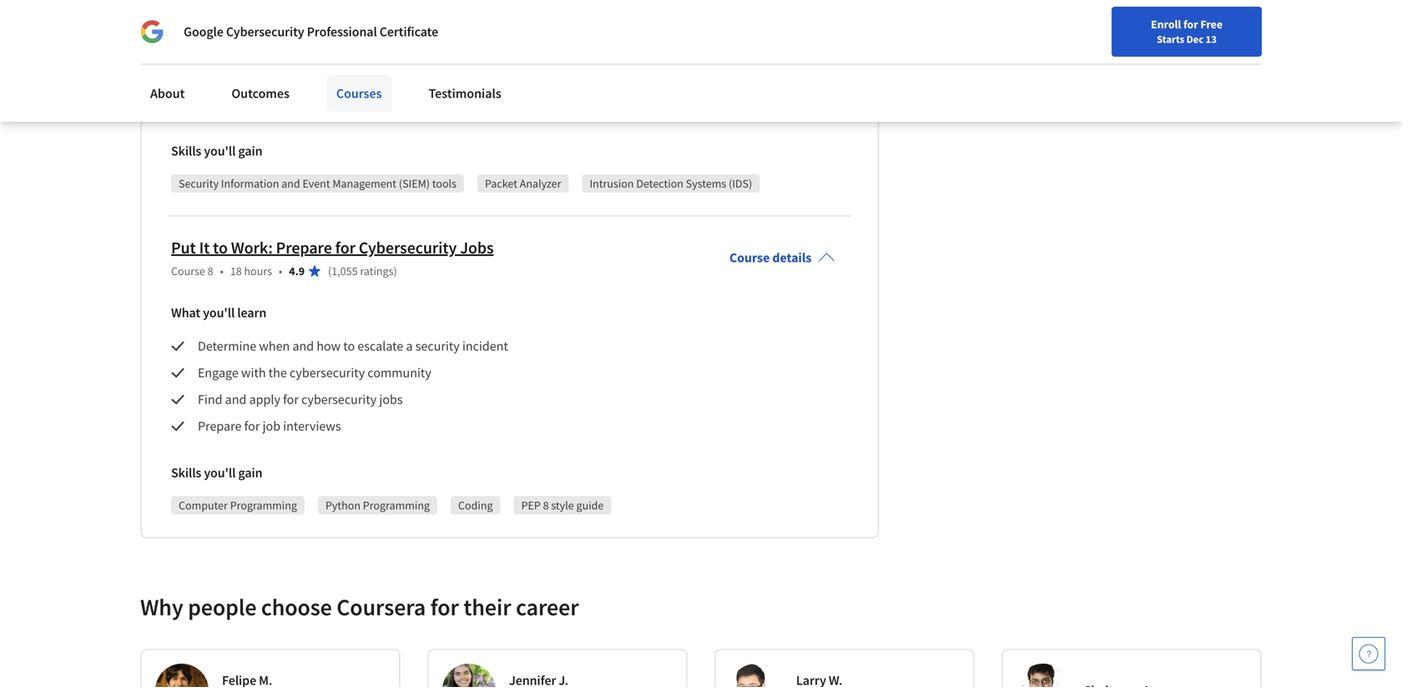 Task type: describe. For each thing, give the bounding box(es) containing it.
8 for pep
[[543, 498, 549, 513]]

enroll
[[1151, 17, 1181, 32]]

about
[[150, 85, 185, 102]]

packet analyzer
[[485, 176, 561, 191]]

course for course details
[[730, 250, 770, 266]]

course for course 8 • 18 hours •
[[171, 264, 205, 279]]

outcomes
[[232, 85, 290, 102]]

(
[[328, 264, 332, 279]]

skills you'll gain for computer
[[171, 465, 262, 482]]

management
[[332, 176, 397, 191]]

what you'll learn
[[171, 305, 266, 322]]

use
[[198, 69, 219, 86]]

guide
[[576, 498, 604, 513]]

testimonials
[[429, 85, 501, 102]]

for right "apply"
[[283, 392, 299, 408]]

1 • from the left
[[220, 264, 224, 279]]

programming for python programming
[[363, 498, 430, 513]]

google
[[184, 23, 224, 40]]

engage with the cybersecurity community
[[198, 365, 431, 382]]

incident
[[462, 338, 508, 355]]

jobs
[[460, 238, 494, 259]]

the for cybersecurity
[[269, 365, 287, 382]]

what
[[171, 305, 200, 322]]

you'll for security
[[204, 143, 236, 160]]

a
[[406, 338, 413, 355]]

gain for programming
[[238, 465, 262, 482]]

0 vertical spatial cybersecurity
[[519, 16, 594, 33]]

community
[[368, 365, 431, 382]]

english
[[1082, 19, 1123, 35]]

google image
[[140, 20, 164, 43]]

computer
[[179, 498, 228, 513]]

gain for information
[[238, 143, 262, 160]]

2 • from the left
[[279, 264, 282, 279]]

professional
[[307, 23, 377, 40]]

with
[[241, 365, 266, 382]]

put
[[171, 238, 196, 259]]

systems
[[686, 176, 726, 191]]

courses
[[336, 85, 382, 102]]

course details button
[[716, 226, 848, 290]]

explain how the python programming language is used in cybersecurity
[[198, 16, 594, 33]]

escalate
[[358, 338, 403, 355]]

0 horizontal spatial how
[[241, 16, 265, 33]]

used
[[476, 16, 503, 33]]

0 horizontal spatial cybersecurity
[[226, 23, 304, 40]]

it
[[199, 238, 210, 259]]

8 for course
[[208, 264, 213, 279]]

why people choose coursera for their career
[[140, 593, 579, 622]]

event
[[303, 176, 330, 191]]

code
[[307, 96, 335, 113]]

detection
[[636, 176, 684, 191]]

from
[[456, 69, 483, 86]]

text
[[485, 69, 506, 86]]

0 vertical spatial to
[[332, 69, 344, 86]]

testimonials link
[[419, 75, 511, 112]]

1 vertical spatial cybersecurity
[[290, 365, 365, 382]]

outcomes link
[[222, 75, 300, 112]]

18
[[230, 264, 242, 279]]

use regular expressions to extract information from text
[[198, 69, 506, 86]]

expressions
[[264, 69, 329, 86]]

4.9
[[289, 264, 305, 279]]

choose
[[261, 593, 332, 622]]

computer programming
[[179, 498, 297, 513]]

language
[[411, 16, 462, 33]]

their
[[464, 593, 511, 622]]

determine
[[198, 338, 256, 355]]

analyzer
[[520, 176, 561, 191]]

skills for computer programming
[[171, 465, 201, 482]]

(ids)
[[729, 176, 752, 191]]

why
[[140, 593, 183, 622]]

jobs
[[379, 392, 403, 408]]

tools
[[432, 176, 457, 191]]

explain
[[198, 16, 239, 33]]

intrusion
[[590, 176, 634, 191]]

programming for computer programming
[[230, 498, 297, 513]]

coding
[[458, 498, 493, 513]]

dec
[[1187, 33, 1204, 46]]

job
[[263, 418, 280, 435]]

practice debugging code
[[198, 96, 335, 113]]

1 button
[[1164, 11, 1210, 51]]

1 vertical spatial prepare
[[198, 418, 242, 435]]

2 vertical spatial and
[[225, 392, 247, 408]]



Task type: locate. For each thing, give the bounding box(es) containing it.
None search field
[[238, 10, 639, 44]]

1 horizontal spatial 8
[[543, 498, 549, 513]]

1,055
[[332, 264, 358, 279]]

•
[[220, 264, 224, 279], [279, 264, 282, 279]]

and right when in the left of the page
[[293, 338, 314, 355]]

to right it at the top left of page
[[213, 238, 228, 259]]

course 8 • 18 hours •
[[171, 264, 282, 279]]

cybersecurity down the 'determine when and how to escalate a security incident'
[[290, 365, 365, 382]]

1 vertical spatial you'll
[[203, 305, 235, 322]]

0 horizontal spatial prepare
[[198, 418, 242, 435]]

certificate
[[380, 23, 438, 40]]

8 right "pep"
[[543, 498, 549, 513]]

free
[[1201, 17, 1223, 32]]

the
[[268, 16, 286, 33], [269, 365, 287, 382]]

course left details
[[730, 250, 770, 266]]

gain up computer programming
[[238, 465, 262, 482]]

1 vertical spatial the
[[269, 365, 287, 382]]

security
[[415, 338, 460, 355]]

coursera
[[337, 593, 426, 622]]

2 gain from the top
[[238, 465, 262, 482]]

hours
[[244, 264, 272, 279]]

1 vertical spatial python
[[325, 498, 361, 513]]

interviews
[[283, 418, 341, 435]]

1 vertical spatial how
[[317, 338, 341, 355]]

skills you'll gain for security
[[171, 143, 262, 160]]

2 skills you'll gain from the top
[[171, 465, 262, 482]]

1 horizontal spatial how
[[317, 338, 341, 355]]

you'll up computer
[[204, 465, 236, 482]]

2 vertical spatial cybersecurity
[[301, 392, 377, 408]]

you'll
[[204, 143, 236, 160], [203, 305, 235, 322], [204, 465, 236, 482]]

you'll for computer
[[204, 465, 236, 482]]

0 vertical spatial skills
[[171, 143, 201, 160]]

ratings
[[360, 264, 394, 279]]

2 programming from the left
[[363, 498, 430, 513]]

1
[[1192, 13, 1197, 26]]

you'll up security
[[204, 143, 236, 160]]

)
[[394, 264, 397, 279]]

skills up computer
[[171, 465, 201, 482]]

the right with
[[269, 365, 287, 382]]

prepare
[[276, 238, 332, 259], [198, 418, 242, 435]]

(siem)
[[399, 176, 430, 191]]

find
[[198, 392, 222, 408]]

information
[[387, 69, 453, 86]]

0 horizontal spatial programming
[[230, 498, 297, 513]]

0 horizontal spatial 8
[[208, 264, 213, 279]]

0 vertical spatial gain
[[238, 143, 262, 160]]

prepare down the find
[[198, 418, 242, 435]]

engage
[[198, 365, 239, 382]]

skills up security
[[171, 143, 201, 160]]

put it to work: prepare for cybersecurity jobs link
[[171, 238, 494, 259]]

1 vertical spatial and
[[293, 338, 314, 355]]

gain up information
[[238, 143, 262, 160]]

courses link
[[326, 75, 392, 112]]

1 programming from the left
[[230, 498, 297, 513]]

programming
[[230, 498, 297, 513], [363, 498, 430, 513]]

for up 1,055
[[335, 238, 356, 259]]

cybersecurity
[[519, 16, 594, 33], [290, 365, 365, 382], [301, 392, 377, 408]]

the up expressions
[[268, 16, 286, 33]]

gain
[[238, 143, 262, 160], [238, 465, 262, 482]]

and for event
[[281, 176, 300, 191]]

skills you'll gain up security
[[171, 143, 262, 160]]

for left their
[[430, 593, 459, 622]]

show notifications image
[[1177, 21, 1197, 41]]

0 vertical spatial 8
[[208, 264, 213, 279]]

0 vertical spatial you'll
[[204, 143, 236, 160]]

cybersecurity up regular
[[226, 23, 304, 40]]

skills for security information and event management (siem) tools
[[171, 143, 201, 160]]

1 horizontal spatial prepare
[[276, 238, 332, 259]]

when
[[259, 338, 290, 355]]

how right "explain"
[[241, 16, 265, 33]]

cybersecurity down engage with the cybersecurity community
[[301, 392, 377, 408]]

programming
[[332, 16, 408, 33]]

• left 4.9
[[279, 264, 282, 279]]

apply
[[249, 392, 280, 408]]

google cybersecurity professional certificate
[[184, 23, 438, 40]]

and right the find
[[225, 392, 247, 408]]

1 vertical spatial gain
[[238, 465, 262, 482]]

1 horizontal spatial •
[[279, 264, 282, 279]]

0 vertical spatial cybersecurity
[[226, 23, 304, 40]]

and left 'event'
[[281, 176, 300, 191]]

enroll for free starts dec 13
[[1151, 17, 1223, 46]]

to left extract
[[332, 69, 344, 86]]

2 skills from the top
[[171, 465, 201, 482]]

you'll left "learn"
[[203, 305, 235, 322]]

cybersecurity
[[226, 23, 304, 40], [359, 238, 457, 259]]

for up dec at the right top of the page
[[1184, 17, 1198, 32]]

1 skills from the top
[[171, 143, 201, 160]]

and for how
[[293, 338, 314, 355]]

in
[[506, 16, 517, 33]]

1 vertical spatial to
[[213, 238, 228, 259]]

1 horizontal spatial cybersecurity
[[359, 238, 457, 259]]

details
[[772, 250, 812, 266]]

packet
[[485, 176, 517, 191]]

skills you'll gain up computer
[[171, 465, 262, 482]]

for left job
[[244, 418, 260, 435]]

to left escalate
[[343, 338, 355, 355]]

0 vertical spatial and
[[281, 176, 300, 191]]

13
[[1206, 33, 1217, 46]]

career
[[516, 593, 579, 622]]

extract
[[346, 69, 384, 86]]

1 gain from the top
[[238, 143, 262, 160]]

people
[[188, 593, 257, 622]]

skills you'll gain
[[171, 143, 262, 160], [171, 465, 262, 482]]

python programming
[[325, 498, 430, 513]]

english button
[[1052, 0, 1153, 54]]

security information and event management (siem) tools
[[179, 176, 457, 191]]

prepare up 4.9
[[276, 238, 332, 259]]

1 vertical spatial cybersecurity
[[359, 238, 457, 259]]

0 vertical spatial prepare
[[276, 238, 332, 259]]

course inside course details dropdown button
[[730, 250, 770, 266]]

0 vertical spatial how
[[241, 16, 265, 33]]

course down put
[[171, 264, 205, 279]]

how up engage with the cybersecurity community
[[317, 338, 341, 355]]

• left 18
[[220, 264, 224, 279]]

work:
[[231, 238, 273, 259]]

0 horizontal spatial •
[[220, 264, 224, 279]]

to
[[332, 69, 344, 86], [213, 238, 228, 259], [343, 338, 355, 355]]

1 horizontal spatial programming
[[363, 498, 430, 513]]

debugging
[[245, 96, 305, 113]]

help center image
[[1359, 644, 1379, 664]]

about link
[[140, 75, 195, 112]]

how
[[241, 16, 265, 33], [317, 338, 341, 355]]

put it to work: prepare for cybersecurity jobs
[[171, 238, 494, 259]]

1 horizontal spatial course
[[730, 250, 770, 266]]

programming left coding
[[363, 498, 430, 513]]

8 down it at the top left of page
[[208, 264, 213, 279]]

information
[[221, 176, 279, 191]]

course details
[[730, 250, 812, 266]]

find and apply for cybersecurity jobs
[[198, 392, 403, 408]]

0 horizontal spatial course
[[171, 264, 205, 279]]

programming right computer
[[230, 498, 297, 513]]

1 vertical spatial 8
[[543, 498, 549, 513]]

the for python
[[268, 16, 286, 33]]

for inside enroll for free starts dec 13
[[1184, 17, 1198, 32]]

style
[[551, 498, 574, 513]]

python
[[289, 16, 329, 33], [325, 498, 361, 513]]

course
[[730, 250, 770, 266], [171, 264, 205, 279]]

pep
[[521, 498, 541, 513]]

2 vertical spatial to
[[343, 338, 355, 355]]

( 1,055 ratings )
[[328, 264, 397, 279]]

is
[[465, 16, 474, 33]]

1 vertical spatial skills you'll gain
[[171, 465, 262, 482]]

cybersecurity right in
[[519, 16, 594, 33]]

determine when and how to escalate a security incident
[[198, 338, 508, 355]]

0 vertical spatial skills you'll gain
[[171, 143, 262, 160]]

0 vertical spatial python
[[289, 16, 329, 33]]

regular
[[221, 69, 261, 86]]

pep 8 style guide
[[521, 498, 604, 513]]

1 skills you'll gain from the top
[[171, 143, 262, 160]]

learn
[[237, 305, 266, 322]]

security
[[179, 176, 219, 191]]

starts
[[1157, 33, 1185, 46]]

prepare for job interviews
[[198, 418, 341, 435]]

cybersecurity up )
[[359, 238, 457, 259]]

1 vertical spatial skills
[[171, 465, 201, 482]]

2 vertical spatial you'll
[[204, 465, 236, 482]]

0 vertical spatial the
[[268, 16, 286, 33]]

intrusion detection systems (ids)
[[590, 176, 752, 191]]



Task type: vqa. For each thing, say whether or not it's contained in the screenshot.
the top list item
no



